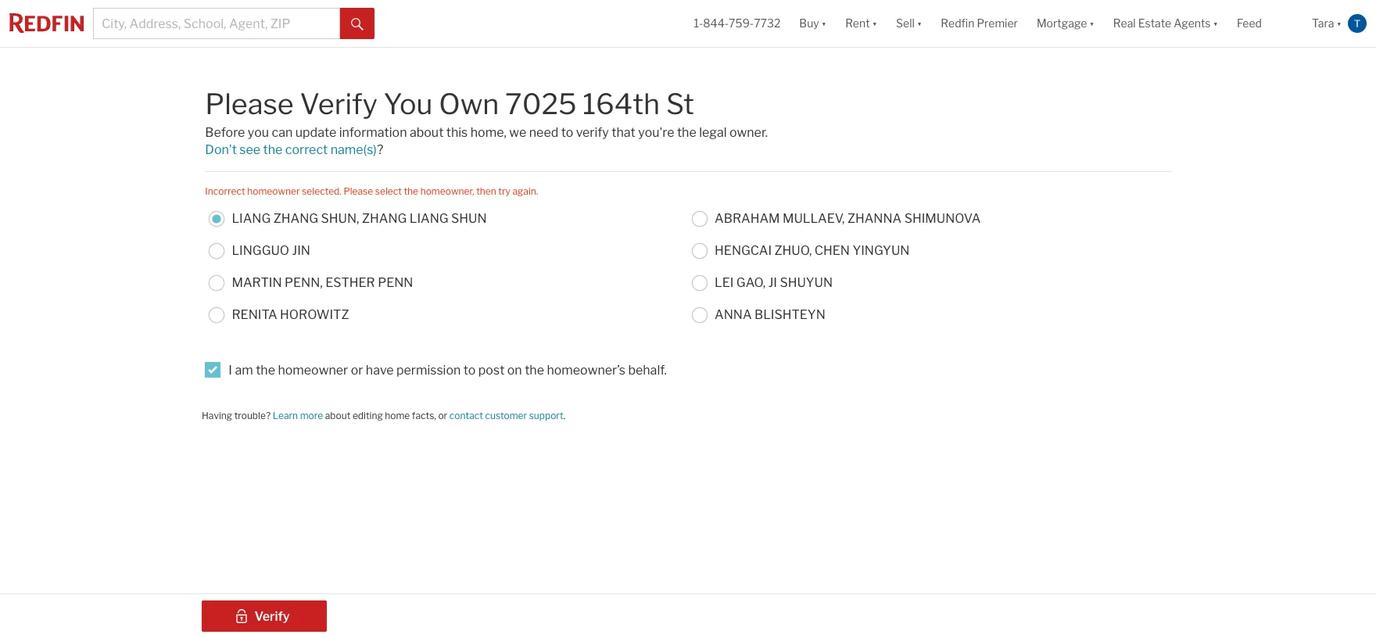 Task type: describe. For each thing, give the bounding box(es) containing it.
st
[[666, 87, 694, 121]]

we
[[509, 125, 527, 140]]

buy
[[799, 17, 819, 30]]

1 liang from the left
[[232, 211, 271, 226]]

having
[[202, 409, 232, 421]]

▾ for tara ▾
[[1337, 17, 1342, 30]]

chen
[[815, 243, 850, 258]]

permission
[[396, 362, 461, 377]]

this
[[446, 125, 468, 140]]

zhanna
[[848, 211, 902, 226]]

tara
[[1312, 17, 1334, 30]]

rent ▾ button
[[845, 0, 877, 47]]

submit search image
[[351, 18, 364, 30]]

select
[[375, 185, 402, 197]]

yingyun
[[853, 243, 910, 258]]

lingguo
[[232, 243, 289, 258]]

buy ▾ button
[[790, 0, 836, 47]]

feed button
[[1228, 0, 1303, 47]]

the right am
[[256, 362, 275, 377]]

penn
[[378, 275, 413, 290]]

759-
[[729, 17, 754, 30]]

verify button
[[202, 601, 327, 632]]

lingguo jin
[[232, 243, 310, 258]]

▾ inside real estate agents ▾ link
[[1213, 17, 1218, 30]]

learn more link
[[273, 409, 323, 421]]

mullaev,
[[783, 211, 845, 226]]

1-
[[694, 17, 703, 30]]

having trouble? learn more about editing home facts, or contact customer support .
[[202, 409, 565, 421]]

.
[[563, 409, 565, 421]]

the right on
[[525, 362, 544, 377]]

844-
[[703, 17, 729, 30]]

mortgage ▾
[[1037, 17, 1095, 30]]

rent
[[845, 17, 870, 30]]

then
[[476, 185, 496, 197]]

renita horowitz
[[232, 307, 349, 322]]

contact
[[449, 409, 483, 421]]

rent ▾ button
[[836, 0, 887, 47]]

you
[[248, 125, 269, 140]]

mortgage
[[1037, 17, 1087, 30]]

verify
[[576, 125, 609, 140]]

the down can
[[263, 142, 283, 157]]

feed
[[1237, 17, 1262, 30]]

homeowner's
[[547, 362, 626, 377]]

sell ▾
[[896, 17, 922, 30]]

try
[[498, 185, 511, 197]]

to inside please verify you own 7025 164th st before you can update information about this home, we need to verify that you're the legal owner. don't see the correct name(s) ?
[[561, 125, 573, 140]]

horowitz
[[280, 307, 349, 322]]

information
[[339, 125, 407, 140]]

redfin
[[941, 17, 975, 30]]

homeowner,
[[420, 185, 474, 197]]

post
[[478, 362, 505, 377]]

lei
[[715, 275, 734, 290]]

hengcai zhuo, chen yingyun
[[715, 243, 910, 258]]

redfin premier
[[941, 17, 1018, 30]]

home
[[385, 409, 410, 421]]

2 liang from the left
[[410, 211, 449, 226]]

again.
[[513, 185, 538, 197]]

anna
[[715, 307, 752, 322]]

abraham mullaev, zhanna shimunova
[[715, 211, 981, 226]]

esther
[[325, 275, 375, 290]]

learn
[[273, 409, 298, 421]]

lei gao, ji shuyun
[[715, 275, 833, 290]]

7025
[[505, 87, 577, 121]]

can
[[272, 125, 293, 140]]

▾ for buy ▾
[[822, 17, 827, 30]]

estate
[[1138, 17, 1171, 30]]

don't see the correct name(s) link
[[205, 142, 377, 157]]

user photo image
[[1348, 14, 1367, 33]]

legal
[[699, 125, 727, 140]]

see
[[239, 142, 260, 157]]

trouble?
[[234, 409, 271, 421]]

liang zhang shun, zhang liang shun
[[232, 211, 487, 226]]

164th
[[583, 87, 660, 121]]

you
[[384, 87, 433, 121]]



Task type: locate. For each thing, give the bounding box(es) containing it.
update
[[295, 125, 336, 140]]

real estate agents ▾ link
[[1113, 0, 1218, 47]]

blishteyn
[[755, 307, 826, 322]]

support
[[529, 409, 563, 421]]

facts,
[[412, 409, 436, 421]]

1 vertical spatial homeowner
[[278, 362, 348, 377]]

abraham
[[715, 211, 780, 226]]

please up liang zhang shun, zhang liang shun
[[344, 185, 373, 197]]

please up "you"
[[205, 87, 294, 121]]

0 vertical spatial to
[[561, 125, 573, 140]]

zhuo,
[[775, 243, 812, 258]]

homeowner up more on the bottom left
[[278, 362, 348, 377]]

▾ inside sell ▾ dropdown button
[[917, 17, 922, 30]]

martin
[[232, 275, 282, 290]]

1-844-759-7732 link
[[694, 17, 781, 30]]

am
[[235, 362, 253, 377]]

0 horizontal spatial zhang
[[273, 211, 318, 226]]

jin
[[292, 243, 310, 258]]

have
[[366, 362, 394, 377]]

zhang up jin
[[273, 211, 318, 226]]

sell
[[896, 17, 915, 30]]

▾ right agents
[[1213, 17, 1218, 30]]

buy ▾ button
[[799, 0, 827, 47]]

0 vertical spatial verify
[[300, 87, 378, 121]]

1 vertical spatial or
[[438, 409, 447, 421]]

the
[[677, 125, 697, 140], [263, 142, 283, 157], [404, 185, 418, 197], [256, 362, 275, 377], [525, 362, 544, 377]]

more
[[300, 409, 323, 421]]

selected.
[[302, 185, 342, 197]]

need
[[529, 125, 559, 140]]

shimunova
[[904, 211, 981, 226]]

7732
[[754, 17, 781, 30]]

real estate agents ▾
[[1113, 17, 1218, 30]]

customer
[[485, 409, 527, 421]]

name(s)
[[331, 142, 377, 157]]

0 horizontal spatial please
[[205, 87, 294, 121]]

penn,
[[285, 275, 323, 290]]

1 horizontal spatial to
[[561, 125, 573, 140]]

0 horizontal spatial liang
[[232, 211, 271, 226]]

1 ▾ from the left
[[822, 17, 827, 30]]

the right select on the left top of the page
[[404, 185, 418, 197]]

own
[[439, 87, 499, 121]]

real
[[1113, 17, 1136, 30]]

▾ right rent
[[872, 17, 877, 30]]

1 horizontal spatial liang
[[410, 211, 449, 226]]

▾ inside mortgage ▾ dropdown button
[[1090, 17, 1095, 30]]

1 horizontal spatial or
[[438, 409, 447, 421]]

or left have
[[351, 362, 363, 377]]

to right need
[[561, 125, 573, 140]]

2 ▾ from the left
[[872, 17, 877, 30]]

1 vertical spatial about
[[325, 409, 351, 421]]

anna blishteyn
[[715, 307, 826, 322]]

about inside please verify you own 7025 164th st before you can update information about this home, we need to verify that you're the legal owner. don't see the correct name(s) ?
[[410, 125, 444, 140]]

incorrect homeowner selected. please select the homeowner, then try again.
[[205, 185, 538, 197]]

verify inside please verify you own 7025 164th st before you can update information about this home, we need to verify that you're the legal owner. don't see the correct name(s) ?
[[300, 87, 378, 121]]

4 ▾ from the left
[[1090, 17, 1095, 30]]

City, Address, School, Agent, ZIP search field
[[93, 8, 340, 39]]

you're
[[638, 125, 674, 140]]

1 horizontal spatial about
[[410, 125, 444, 140]]

▾ for rent ▾
[[872, 17, 877, 30]]

1 vertical spatial to
[[464, 362, 476, 377]]

2 zhang from the left
[[362, 211, 407, 226]]

0 horizontal spatial or
[[351, 362, 363, 377]]

▾ right mortgage
[[1090, 17, 1095, 30]]

▾ for mortgage ▾
[[1090, 17, 1095, 30]]

please inside please verify you own 7025 164th st before you can update information about this home, we need to verify that you're the legal owner. don't see the correct name(s) ?
[[205, 87, 294, 121]]

renita
[[232, 307, 277, 322]]

1 zhang from the left
[[273, 211, 318, 226]]

owner.
[[730, 125, 768, 140]]

shun
[[451, 211, 487, 226]]

▾ for sell ▾
[[917, 17, 922, 30]]

0 vertical spatial or
[[351, 362, 363, 377]]

please verify you own 7025 164th st before you can update information about this home, we need to verify that you're the legal owner. don't see the correct name(s) ?
[[205, 87, 768, 157]]

verify inside button
[[255, 609, 290, 624]]

5 ▾ from the left
[[1213, 17, 1218, 30]]

premier
[[977, 17, 1018, 30]]

zhang down select on the left top of the page
[[362, 211, 407, 226]]

editing
[[353, 409, 383, 421]]

1 vertical spatial please
[[344, 185, 373, 197]]

home,
[[471, 125, 507, 140]]

1 horizontal spatial verify
[[300, 87, 378, 121]]

▾ inside buy ▾ dropdown button
[[822, 17, 827, 30]]

1 horizontal spatial please
[[344, 185, 373, 197]]

1-844-759-7732
[[694, 17, 781, 30]]

mortgage ▾ button
[[1037, 0, 1095, 47]]

or
[[351, 362, 363, 377], [438, 409, 447, 421]]

0 vertical spatial about
[[410, 125, 444, 140]]

▾ inside rent ▾ dropdown button
[[872, 17, 877, 30]]

verify
[[300, 87, 378, 121], [255, 609, 290, 624]]

on
[[507, 362, 522, 377]]

gao,
[[736, 275, 766, 290]]

about left this
[[410, 125, 444, 140]]

6 ▾ from the left
[[1337, 17, 1342, 30]]

liang up lingguo
[[232, 211, 271, 226]]

behalf.
[[628, 362, 667, 377]]

0 horizontal spatial about
[[325, 409, 351, 421]]

▾ right sell
[[917, 17, 922, 30]]

0 vertical spatial please
[[205, 87, 294, 121]]

shun,
[[321, 211, 359, 226]]

before
[[205, 125, 245, 140]]

0 horizontal spatial to
[[464, 362, 476, 377]]

i
[[229, 362, 232, 377]]

liang down homeowner,
[[410, 211, 449, 226]]

0 horizontal spatial verify
[[255, 609, 290, 624]]

buy ▾
[[799, 17, 827, 30]]

mortgage ▾ button
[[1027, 0, 1104, 47]]

▾ right buy
[[822, 17, 827, 30]]

to left post
[[464, 362, 476, 377]]

rent ▾
[[845, 17, 877, 30]]

homeowner down the don't see the correct name(s) link
[[247, 185, 300, 197]]

i am the homeowner or have permission to post on the homeowner's behalf.
[[229, 362, 667, 377]]

incorrect
[[205, 185, 245, 197]]

sell ▾ button
[[887, 0, 932, 47]]

1 vertical spatial verify
[[255, 609, 290, 624]]

that
[[612, 125, 636, 140]]

the left legal
[[677, 125, 697, 140]]

sell ▾ button
[[896, 0, 922, 47]]

to
[[561, 125, 573, 140], [464, 362, 476, 377]]

1 horizontal spatial zhang
[[362, 211, 407, 226]]

correct
[[285, 142, 328, 157]]

▾ right tara
[[1337, 17, 1342, 30]]

ji
[[768, 275, 777, 290]]

3 ▾ from the left
[[917, 17, 922, 30]]

?
[[377, 142, 383, 157]]

martin penn, esther penn
[[232, 275, 413, 290]]

hengcai
[[715, 243, 772, 258]]

0 vertical spatial homeowner
[[247, 185, 300, 197]]

about right more on the bottom left
[[325, 409, 351, 421]]

or right facts,
[[438, 409, 447, 421]]

tara ▾
[[1312, 17, 1342, 30]]

contact customer support link
[[449, 409, 563, 421]]

redfin premier button
[[932, 0, 1027, 47]]



Task type: vqa. For each thing, say whether or not it's contained in the screenshot.
selected.
yes



